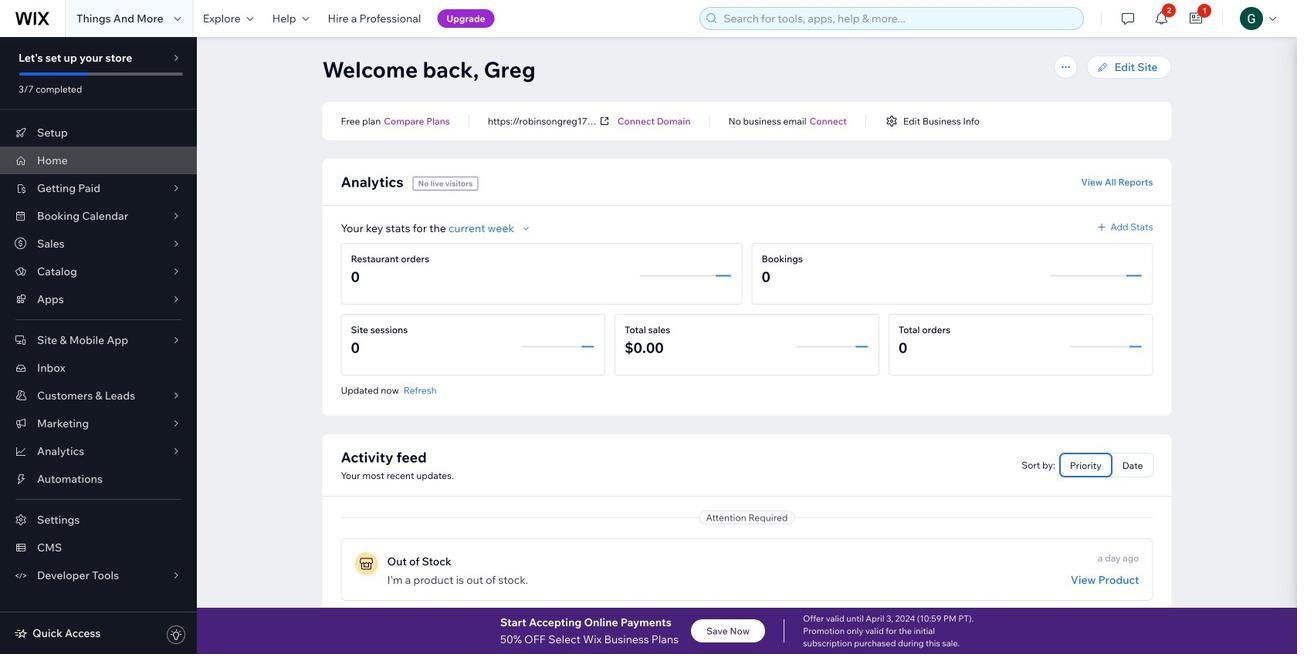 Task type: locate. For each thing, give the bounding box(es) containing it.
sidebar element
[[0, 37, 197, 655]]

Search for tools, apps, help & more... field
[[719, 8, 1079, 29]]



Task type: vqa. For each thing, say whether or not it's contained in the screenshot.
SEARCH FOR TOOLS, APPS, HELP & MORE... field
yes



